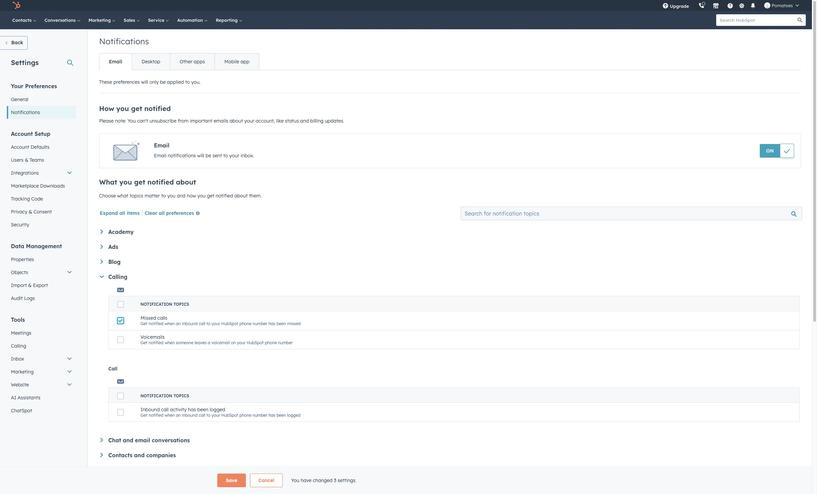 Task type: locate. For each thing, give the bounding box(es) containing it.
2 inbound from the top
[[182, 413, 198, 418]]

preferences down choose what topics matter to you and how you get notified about them.
[[166, 210, 194, 216]]

1 vertical spatial inbound
[[182, 413, 198, 418]]

1 horizontal spatial preferences
[[166, 210, 194, 216]]

0 horizontal spatial be
[[160, 79, 166, 85]]

about up how
[[176, 178, 196, 186]]

1 vertical spatial notification
[[141, 394, 172, 399]]

2 vertical spatial when
[[165, 413, 175, 418]]

1 vertical spatial calling
[[11, 343, 26, 349]]

& for teams
[[25, 157, 28, 163]]

3 caret image from the top
[[101, 260, 103, 264]]

caret image inside ads dropdown button
[[101, 245, 103, 249]]

calling icon image
[[699, 3, 705, 9]]

call up the leaves
[[199, 321, 205, 327]]

2 vertical spatial get
[[141, 413, 148, 418]]

menu item
[[694, 0, 696, 11]]

phone inside voicemails get notified when someone leaves a voicemail on your hubspot phone number
[[265, 341, 277, 346]]

about right emails on the top left of page
[[230, 118, 243, 124]]

number inside inbound call activity has been logged get notified when an inbound call to your hubspot phone number has been logged
[[253, 413, 268, 418]]

get up email
[[141, 413, 148, 418]]

1 vertical spatial hubspot
[[247, 341, 264, 346]]

caret image inside the academy dropdown button
[[101, 230, 103, 234]]

1 horizontal spatial contacts
[[108, 452, 133, 459]]

what
[[99, 178, 117, 186]]

1 horizontal spatial will
[[197, 153, 204, 159]]

5 caret image from the top
[[101, 453, 103, 458]]

users & teams link
[[7, 154, 76, 167]]

marketing inside button
[[11, 369, 34, 375]]

0 vertical spatial hubspot
[[221, 321, 238, 327]]

hubspot for voicemails
[[247, 341, 264, 346]]

2 vertical spatial number
[[253, 413, 268, 418]]

0 horizontal spatial marketing
[[11, 369, 34, 375]]

1 vertical spatial &
[[29, 209, 32, 215]]

0 vertical spatial when
[[165, 321, 175, 327]]

1 vertical spatial get
[[141, 341, 148, 346]]

menu
[[658, 0, 804, 11]]

2 all from the left
[[159, 210, 165, 216]]

1 account from the top
[[11, 131, 33, 137]]

to right sent
[[223, 153, 228, 159]]

1 vertical spatial contacts
[[108, 452, 133, 459]]

0 vertical spatial get
[[131, 104, 142, 113]]

clear all preferences
[[145, 210, 194, 216]]

0 vertical spatial number
[[253, 321, 268, 327]]

on
[[231, 341, 236, 346]]

email up notifications
[[154, 142, 169, 149]]

1 vertical spatial notifications
[[11, 109, 40, 116]]

preferences inside button
[[166, 210, 194, 216]]

and right chat
[[123, 437, 133, 444]]

been inside missed calls get notified when an inbound call to your hubspot phone number has been missed
[[277, 321, 286, 327]]

3 when from the top
[[165, 413, 175, 418]]

get
[[141, 321, 148, 327], [141, 341, 148, 346], [141, 413, 148, 418]]

hubspot inside voicemails get notified when someone leaves a voicemail on your hubspot phone number
[[247, 341, 264, 346]]

what you get notified about
[[99, 178, 196, 186]]

1 get from the top
[[141, 321, 148, 327]]

only
[[150, 79, 159, 85]]

& inside "link"
[[28, 283, 32, 289]]

navigation
[[99, 53, 259, 70]]

account defaults
[[11, 144, 49, 150]]

chat and email conversations
[[108, 437, 190, 444]]

caret image for blog
[[101, 260, 103, 264]]

0 vertical spatial about
[[230, 118, 243, 124]]

1 all from the left
[[119, 210, 125, 216]]

upgrade
[[670, 3, 690, 9]]

1 vertical spatial when
[[165, 341, 175, 346]]

0 vertical spatial inbound
[[182, 321, 198, 327]]

inbound up conversations
[[182, 413, 198, 418]]

1 vertical spatial account
[[11, 144, 29, 150]]

1 horizontal spatial calling
[[108, 274, 128, 281]]

0 horizontal spatial calling
[[11, 343, 26, 349]]

search button
[[795, 14, 806, 26]]

contacts down chat
[[108, 452, 133, 459]]

consent
[[33, 209, 52, 215]]

caret image inside 'contacts and companies' dropdown button
[[101, 453, 103, 458]]

phone for missed calls
[[240, 321, 252, 327]]

0 horizontal spatial preferences
[[114, 79, 140, 85]]

notified inside voicemails get notified when someone leaves a voicemail on your hubspot phone number
[[149, 341, 164, 346]]

0 vertical spatial email
[[109, 59, 122, 65]]

0 vertical spatial topics
[[130, 193, 143, 199]]

account for account defaults
[[11, 144, 29, 150]]

2 vertical spatial topics
[[174, 394, 189, 399]]

and left billing
[[300, 118, 309, 124]]

call
[[108, 366, 118, 372]]

management
[[26, 243, 62, 250]]

all right clear
[[159, 210, 165, 216]]

missed
[[287, 321, 301, 327]]

calls
[[157, 315, 167, 321]]

1 horizontal spatial marketing
[[89, 17, 112, 23]]

on
[[767, 148, 774, 154]]

hubspot image
[[12, 1, 20, 10]]

get right how
[[207, 193, 215, 199]]

& inside 'link'
[[25, 157, 28, 163]]

marketing left 'sales' on the top
[[89, 17, 112, 23]]

missed
[[141, 315, 156, 321]]

inbound
[[141, 407, 160, 413]]

contacts down hubspot link in the left top of the page
[[12, 17, 33, 23]]

1 notification topics from the top
[[141, 302, 189, 307]]

ai assistants link
[[7, 392, 76, 405]]

calling
[[108, 274, 128, 281], [11, 343, 26, 349]]

has inside missed calls get notified when an inbound call to your hubspot phone number has been missed
[[269, 321, 276, 327]]

an right calls
[[176, 321, 181, 327]]

search image
[[798, 18, 803, 22]]

0 horizontal spatial will
[[141, 79, 148, 85]]

0 vertical spatial &
[[25, 157, 28, 163]]

0 vertical spatial notification
[[141, 302, 172, 307]]

get
[[131, 104, 142, 113], [134, 178, 145, 186], [207, 193, 215, 199]]

users
[[11, 157, 24, 163]]

0 vertical spatial marketing
[[89, 17, 112, 23]]

0 horizontal spatial notifications
[[11, 109, 40, 116]]

and left how
[[177, 193, 186, 199]]

get down missed
[[141, 341, 148, 346]]

notifications button
[[748, 0, 759, 11]]

you left have
[[291, 478, 300, 484]]

get for notifications
[[131, 104, 142, 113]]

you up what on the top left of the page
[[119, 178, 132, 186]]

marketing up website
[[11, 369, 34, 375]]

get up the voicemails
[[141, 321, 148, 327]]

number
[[253, 321, 268, 327], [278, 341, 293, 346], [253, 413, 268, 418]]

please
[[99, 118, 114, 124]]

settings image
[[739, 3, 745, 9]]

when inside inbound call activity has been logged get notified when an inbound call to your hubspot phone number has been logged
[[165, 413, 175, 418]]

navigation containing email
[[99, 53, 259, 70]]

3 get from the top
[[141, 413, 148, 418]]

topics
[[130, 193, 143, 199], [174, 302, 189, 307], [174, 394, 189, 399]]

notifications down 'sales' on the top
[[99, 36, 149, 46]]

0 horizontal spatial you
[[128, 118, 136, 124]]

your preferences element
[[7, 82, 76, 119]]

all left the 'items'
[[119, 210, 125, 216]]

logs
[[24, 296, 35, 302]]

caret image inside chat and email conversations dropdown button
[[101, 438, 103, 443]]

your inside missed calls get notified when an inbound call to your hubspot phone number has been missed
[[212, 321, 220, 327]]

0 horizontal spatial contacts
[[12, 17, 33, 23]]

unsubscribe
[[150, 118, 177, 124]]

1 vertical spatial about
[[176, 178, 196, 186]]

an
[[176, 321, 181, 327], [176, 413, 181, 418]]

your inside voicemails get notified when someone leaves a voicemail on your hubspot phone number
[[237, 341, 246, 346]]

0 vertical spatial preferences
[[114, 79, 140, 85]]

2 vertical spatial phone
[[240, 413, 252, 418]]

important
[[190, 118, 213, 124]]

notification topics up calls
[[141, 302, 189, 307]]

an up conversations
[[176, 413, 181, 418]]

1 vertical spatial topics
[[174, 302, 189, 307]]

will left "only"
[[141, 79, 148, 85]]

caret image inside 'blog' dropdown button
[[101, 260, 103, 264]]

0 vertical spatial notification topics
[[141, 302, 189, 307]]

1 vertical spatial will
[[197, 153, 204, 159]]

be right "only"
[[160, 79, 166, 85]]

0 vertical spatial be
[[160, 79, 166, 85]]

notified up the voicemails
[[149, 321, 164, 327]]

mobile app
[[224, 59, 250, 65]]

export
[[33, 283, 48, 289]]

you
[[116, 104, 129, 113], [119, 178, 132, 186], [167, 193, 176, 199], [197, 193, 206, 199]]

email left notifications
[[154, 153, 167, 159]]

1 vertical spatial phone
[[265, 341, 277, 346]]

contacts link
[[8, 11, 40, 29]]

0 vertical spatial an
[[176, 321, 181, 327]]

tracking
[[11, 196, 30, 202]]

mobile app button
[[215, 54, 259, 70]]

desktop button
[[132, 54, 170, 70]]

you left can't
[[128, 118, 136, 124]]

phone for voicemails
[[265, 341, 277, 346]]

2 account from the top
[[11, 144, 29, 150]]

all inside button
[[159, 210, 165, 216]]

& for export
[[28, 283, 32, 289]]

help button
[[725, 0, 737, 11]]

contacts and companies button
[[101, 452, 800, 459]]

have
[[301, 478, 312, 484]]

calling inside calling "link"
[[11, 343, 26, 349]]

what
[[117, 193, 128, 199]]

2 caret image from the top
[[101, 245, 103, 249]]

0 vertical spatial account
[[11, 131, 33, 137]]

inbound up someone
[[182, 321, 198, 327]]

when left someone
[[165, 341, 175, 346]]

assistants
[[18, 395, 40, 401]]

1 vertical spatial notification topics
[[141, 394, 189, 399]]

teams
[[30, 157, 44, 163]]

be
[[160, 79, 166, 85], [206, 153, 211, 159]]

2 get from the top
[[141, 341, 148, 346]]

4 caret image from the top
[[101, 438, 103, 443]]

0 vertical spatial get
[[141, 321, 148, 327]]

to up voicemails get notified when someone leaves a voicemail on your hubspot phone number
[[207, 321, 211, 327]]

number for voicemails
[[278, 341, 293, 346]]

2 vertical spatial &
[[28, 283, 32, 289]]

1 horizontal spatial all
[[159, 210, 165, 216]]

tracking code
[[11, 196, 43, 202]]

notified down calls
[[149, 341, 164, 346]]

1 vertical spatial you
[[291, 478, 300, 484]]

Search HubSpot search field
[[717, 14, 800, 26]]

& right privacy
[[29, 209, 32, 215]]

2 an from the top
[[176, 413, 181, 418]]

calling up the inbox
[[11, 343, 26, 349]]

notification up inbound
[[141, 394, 172, 399]]

1 vertical spatial get
[[134, 178, 145, 186]]

notifications down general
[[11, 109, 40, 116]]

1 horizontal spatial notifications
[[99, 36, 149, 46]]

&
[[25, 157, 28, 163], [29, 209, 32, 215], [28, 283, 32, 289]]

1 vertical spatial number
[[278, 341, 293, 346]]

1 vertical spatial be
[[206, 153, 211, 159]]

2 vertical spatial hubspot
[[221, 413, 238, 418]]

notification up calls
[[141, 302, 172, 307]]

from
[[178, 118, 189, 124]]

clear
[[145, 210, 157, 216]]

hubspot for missed calls
[[221, 321, 238, 327]]

when up the voicemails
[[165, 321, 175, 327]]

automation link
[[173, 11, 212, 29]]

email button
[[100, 54, 132, 70]]

& right "users"
[[25, 157, 28, 163]]

1 an from the top
[[176, 321, 181, 327]]

you up "clear all preferences"
[[167, 193, 176, 199]]

& left export
[[28, 283, 32, 289]]

about left them. at the top of page
[[235, 193, 248, 199]]

1 vertical spatial marketing
[[11, 369, 34, 375]]

get inside inbound call activity has been logged get notified when an inbound call to your hubspot phone number has been logged
[[141, 413, 148, 418]]

notified left activity
[[149, 413, 164, 418]]

notification topics up activity
[[141, 394, 189, 399]]

notified
[[144, 104, 171, 113], [147, 178, 174, 186], [216, 193, 233, 199], [149, 321, 164, 327], [149, 341, 164, 346], [149, 413, 164, 418]]

get up can't
[[131, 104, 142, 113]]

caret image
[[101, 230, 103, 234], [101, 245, 103, 249], [101, 260, 103, 264], [101, 438, 103, 443], [101, 453, 103, 458]]

Search for notification topics search field
[[461, 207, 803, 221]]

0 vertical spatial will
[[141, 79, 148, 85]]

0 vertical spatial phone
[[240, 321, 252, 327]]

how you get notified
[[99, 104, 171, 113]]

pomatoes
[[772, 3, 793, 8]]

audit
[[11, 296, 23, 302]]

users & teams
[[11, 157, 44, 163]]

tyler black image
[[765, 2, 771, 9]]

inbox
[[11, 356, 24, 362]]

like
[[276, 118, 284, 124]]

email up these
[[109, 59, 122, 65]]

save
[[226, 478, 237, 484]]

1 inbound from the top
[[182, 321, 198, 327]]

blog
[[108, 259, 121, 266]]

voicemails
[[141, 334, 165, 341]]

chatspot
[[11, 408, 32, 414]]

meetings link
[[7, 327, 76, 340]]

phone inside missed calls get notified when an inbound call to your hubspot phone number has been missed
[[240, 321, 252, 327]]

hubspot inside missed calls get notified when an inbound call to your hubspot phone number has been missed
[[221, 321, 238, 327]]

when
[[165, 321, 175, 327], [165, 341, 175, 346], [165, 413, 175, 418]]

chat and email conversations button
[[101, 437, 800, 444]]

will left sent
[[197, 153, 204, 159]]

1 horizontal spatial be
[[206, 153, 211, 159]]

be left sent
[[206, 153, 211, 159]]

preferences right these
[[114, 79, 140, 85]]

to right activity
[[207, 413, 211, 418]]

defaults
[[31, 144, 49, 150]]

1 vertical spatial an
[[176, 413, 181, 418]]

cancel button
[[250, 474, 283, 488]]

account up "users"
[[11, 144, 29, 150]]

account up account defaults
[[11, 131, 33, 137]]

1 horizontal spatial you
[[291, 478, 300, 484]]

you.
[[191, 79, 201, 85]]

number inside voicemails get notified when someone leaves a voicemail on your hubspot phone number
[[278, 341, 293, 346]]

please note: you can't unsubscribe from important emails about your account, like status and billing updates.
[[99, 118, 345, 124]]

your
[[244, 118, 255, 124], [229, 153, 240, 159], [212, 321, 220, 327], [237, 341, 246, 346], [212, 413, 220, 418]]

0 horizontal spatial all
[[119, 210, 125, 216]]

notifications
[[99, 36, 149, 46], [11, 109, 40, 116]]

back
[[11, 40, 23, 46]]

privacy
[[11, 209, 27, 215]]

1 caret image from the top
[[101, 230, 103, 234]]

0 vertical spatial contacts
[[12, 17, 33, 23]]

you have changed 3 settings.
[[291, 478, 357, 484]]

account inside account defaults link
[[11, 144, 29, 150]]

2 when from the top
[[165, 341, 175, 346]]

calling down the blog at the bottom
[[108, 274, 128, 281]]

1 horizontal spatial logged
[[287, 413, 301, 418]]

notification topics
[[141, 302, 189, 307], [141, 394, 189, 399]]

your for to
[[212, 321, 220, 327]]

voicemail
[[212, 341, 230, 346]]

website
[[11, 382, 29, 388]]

you up the note:
[[116, 104, 129, 113]]

1 when from the top
[[165, 321, 175, 327]]

when right inbound
[[165, 413, 175, 418]]

get up matter
[[134, 178, 145, 186]]

1 vertical spatial preferences
[[166, 210, 194, 216]]

note:
[[115, 118, 126, 124]]

sales link
[[120, 11, 144, 29]]

0 vertical spatial you
[[128, 118, 136, 124]]

number inside missed calls get notified when an inbound call to your hubspot phone number has been missed
[[253, 321, 268, 327]]



Task type: describe. For each thing, give the bounding box(es) containing it.
inbox.
[[241, 153, 254, 159]]

account defaults link
[[7, 141, 76, 154]]

your inside inbound call activity has been logged get notified when an inbound call to your hubspot phone number has been logged
[[212, 413, 220, 418]]

ai
[[11, 395, 16, 401]]

caret image for ads
[[101, 245, 103, 249]]

conversations
[[152, 437, 190, 444]]

someone
[[176, 341, 194, 346]]

properties link
[[7, 253, 76, 266]]

your for on
[[237, 341, 246, 346]]

settings
[[11, 58, 39, 67]]

notified inside missed calls get notified when an inbound call to your hubspot phone number has been missed
[[149, 321, 164, 327]]

account setup
[[11, 131, 50, 137]]

academy
[[108, 229, 134, 236]]

setup
[[35, 131, 50, 137]]

get for how you get notified
[[134, 178, 145, 186]]

code
[[31, 196, 43, 202]]

your for about
[[244, 118, 255, 124]]

notifications image
[[751, 3, 757, 9]]

chatspot link
[[7, 405, 76, 418]]

notified up the unsubscribe
[[144, 104, 171, 113]]

notifications inside your preferences "element"
[[11, 109, 40, 116]]

1 notification from the top
[[141, 302, 172, 307]]

call inside missed calls get notified when an inbound call to your hubspot phone number has been missed
[[199, 321, 205, 327]]

to left you.
[[185, 79, 190, 85]]

account setup element
[[7, 130, 76, 231]]

2 vertical spatial get
[[207, 193, 215, 199]]

calling link
[[7, 340, 76, 353]]

these
[[99, 79, 112, 85]]

privacy & consent link
[[7, 206, 76, 218]]

matter
[[145, 193, 160, 199]]

choose
[[99, 193, 116, 199]]

updates.
[[325, 118, 345, 124]]

how
[[187, 193, 196, 199]]

an inside inbound call activity has been logged get notified when an inbound call to your hubspot phone number has been logged
[[176, 413, 181, 418]]

caret image for academy
[[101, 230, 103, 234]]

get inside voicemails get notified when someone leaves a voicemail on your hubspot phone number
[[141, 341, 148, 346]]

all for expand
[[119, 210, 125, 216]]

audit logs link
[[7, 292, 76, 305]]

when inside voicemails get notified when someone leaves a voicemail on your hubspot phone number
[[165, 341, 175, 346]]

email
[[135, 437, 150, 444]]

tools
[[11, 317, 25, 323]]

& for consent
[[29, 209, 32, 215]]

notified up matter
[[147, 178, 174, 186]]

marketplace downloads link
[[7, 180, 76, 193]]

contacts for contacts and companies
[[108, 452, 133, 459]]

back link
[[0, 36, 28, 50]]

automation
[[177, 17, 204, 23]]

notified left them. at the top of page
[[216, 193, 233, 199]]

when inside missed calls get notified when an inbound call to your hubspot phone number has been missed
[[165, 321, 175, 327]]

missed calls get notified when an inbound call to your hubspot phone number has been missed
[[141, 315, 301, 327]]

integrations button
[[7, 167, 76, 180]]

audit logs
[[11, 296, 35, 302]]

data management element
[[7, 243, 76, 305]]

all for clear
[[159, 210, 165, 216]]

a
[[208, 341, 210, 346]]

ads button
[[101, 244, 800, 251]]

conversations
[[45, 17, 77, 23]]

2 vertical spatial about
[[235, 193, 248, 199]]

number for missed calls
[[253, 321, 268, 327]]

call right activity
[[199, 413, 205, 418]]

app
[[241, 59, 250, 65]]

inbound inside missed calls get notified when an inbound call to your hubspot phone number has been missed
[[182, 321, 198, 327]]

other apps
[[180, 59, 205, 65]]

to right matter
[[161, 193, 166, 199]]

3
[[334, 478, 337, 484]]

clear all preferences button
[[145, 210, 203, 218]]

ads
[[108, 244, 118, 251]]

hubspot link
[[8, 1, 26, 10]]

import
[[11, 283, 27, 289]]

notified inside inbound call activity has been logged get notified when an inbound call to your hubspot phone number has been logged
[[149, 413, 164, 418]]

account for account setup
[[11, 131, 33, 137]]

chat
[[108, 437, 121, 444]]

0 vertical spatial calling
[[108, 274, 128, 281]]

phone inside inbound call activity has been logged get notified when an inbound call to your hubspot phone number has been logged
[[240, 413, 252, 418]]

data management
[[11, 243, 62, 250]]

integrations
[[11, 170, 39, 176]]

these preferences will only be applied to you.
[[99, 79, 201, 85]]

marketplaces image
[[713, 3, 720, 9]]

desktop
[[142, 59, 160, 65]]

tools element
[[7, 316, 76, 418]]

get inside missed calls get notified when an inbound call to your hubspot phone number has been missed
[[141, 321, 148, 327]]

inbox button
[[7, 353, 76, 366]]

inbound inside inbound call activity has been logged get notified when an inbound call to your hubspot phone number has been logged
[[182, 413, 198, 418]]

blog button
[[101, 259, 800, 266]]

preferences
[[25, 83, 57, 90]]

security
[[11, 222, 29, 228]]

calling icon button
[[696, 1, 708, 10]]

caret image
[[100, 276, 104, 278]]

and down email
[[134, 452, 145, 459]]

notifications link
[[7, 106, 76, 119]]

how
[[99, 104, 114, 113]]

call left activity
[[161, 407, 169, 413]]

items
[[127, 210, 140, 216]]

expand
[[100, 210, 118, 216]]

apps
[[194, 59, 205, 65]]

billing
[[310, 118, 324, 124]]

emails
[[214, 118, 228, 124]]

general link
[[7, 93, 76, 106]]

email inside button
[[109, 59, 122, 65]]

ai assistants
[[11, 395, 40, 401]]

calling button
[[99, 274, 800, 281]]

properties
[[11, 257, 34, 263]]

marketing link
[[84, 11, 120, 29]]

2 notification from the top
[[141, 394, 172, 399]]

will for be
[[197, 153, 204, 159]]

help image
[[728, 3, 734, 9]]

2 notification topics from the top
[[141, 394, 189, 399]]

marketplaces button
[[709, 0, 724, 11]]

marketplace downloads
[[11, 183, 65, 189]]

an inside missed calls get notified when an inbound call to your hubspot phone number has been missed
[[176, 321, 181, 327]]

2 vertical spatial email
[[154, 153, 167, 159]]

your
[[11, 83, 23, 90]]

caret image for contacts and companies
[[101, 453, 103, 458]]

companies
[[146, 452, 176, 459]]

mobile
[[224, 59, 239, 65]]

1 vertical spatial email
[[154, 142, 169, 149]]

0 vertical spatial notifications
[[99, 36, 149, 46]]

contacts for contacts
[[12, 17, 33, 23]]

0 horizontal spatial logged
[[210, 407, 225, 413]]

will for only
[[141, 79, 148, 85]]

import & export link
[[7, 279, 76, 292]]

you right how
[[197, 193, 206, 199]]

sent
[[213, 153, 222, 159]]

upgrade image
[[663, 3, 669, 9]]

general
[[11, 96, 28, 103]]

caret image for chat and email conversations
[[101, 438, 103, 443]]

downloads
[[40, 183, 65, 189]]

hubspot inside inbound call activity has been logged get notified when an inbound call to your hubspot phone number has been logged
[[221, 413, 238, 418]]

to inside inbound call activity has been logged get notified when an inbound call to your hubspot phone number has been logged
[[207, 413, 211, 418]]

to inside missed calls get notified when an inbound call to your hubspot phone number has been missed
[[207, 321, 211, 327]]

menu containing pomatoes
[[658, 0, 804, 11]]

import & export
[[11, 283, 48, 289]]

security link
[[7, 218, 76, 231]]

meetings
[[11, 330, 31, 336]]



Task type: vqa. For each thing, say whether or not it's contained in the screenshot.
about
yes



